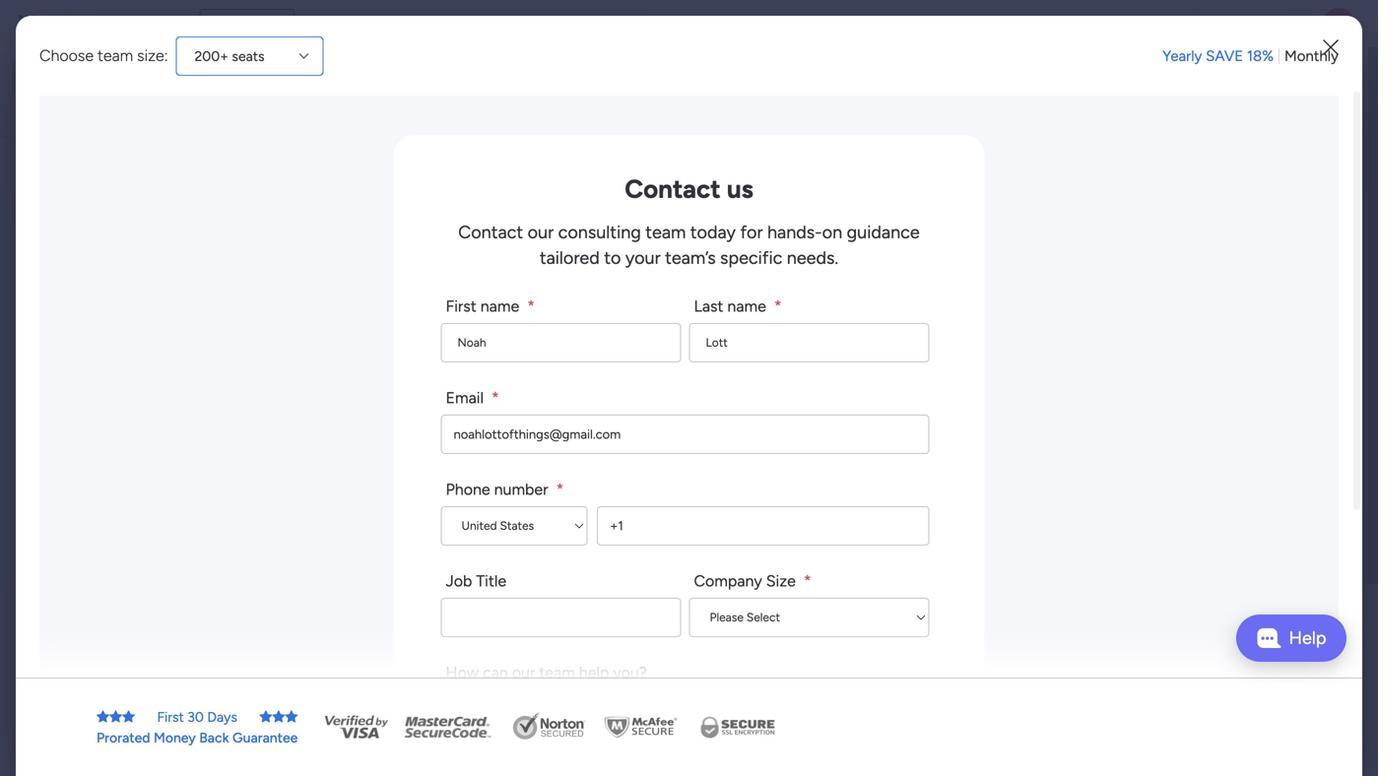 Task type: describe. For each thing, give the bounding box(es) containing it.
morning,
[[319, 54, 373, 71]]

first 30 days
[[157, 709, 237, 726]]

button padding image
[[1322, 37, 1341, 57]]

choose a plan button
[[624, 224, 755, 264]]

help
[[1290, 628, 1327, 649]]

made
[[1111, 603, 1151, 622]]

ended,
[[765, 110, 866, 151]]

how
[[446, 664, 479, 682]]

chat bot icon image
[[1257, 629, 1282, 648]]

choose a plan
[[639, 235, 739, 253]]

size:
[[137, 47, 168, 65]]

for
[[741, 222, 763, 243]]

choose for choose team size:
[[39, 47, 94, 65]]

yearly
[[1163, 47, 1203, 65]]

contact us
[[625, 174, 754, 204]]

money
[[154, 730, 196, 747]]

consulting
[[558, 222, 641, 243]]

18%
[[1247, 47, 1274, 65]]

boost
[[1065, 580, 1107, 598]]

noah lott image
[[1324, 8, 1355, 39]]

email *
[[446, 389, 499, 407]]

trial
[[641, 110, 695, 151]]

minutes
[[1231, 580, 1287, 598]]

add to favorites image
[[607, 360, 627, 380]]

contact for contact our consulting team today for hands-on guidance tailored to your team's specific needs.
[[459, 222, 523, 243]]

dapulse x slim image
[[1320, 143, 1343, 167]]

title
[[476, 572, 507, 591]]

norton secured image
[[505, 713, 594, 743]]

guarantee
[[233, 730, 298, 747]]

sprints link
[[665, 200, 990, 422]]

getting
[[358, 603, 413, 621]]

on
[[823, 222, 843, 243]]

last name *
[[694, 297, 782, 316]]

first for first name *
[[446, 297, 477, 316]]

monthly option
[[1285, 45, 1339, 67]]

good
[[281, 54, 315, 71]]

job title
[[446, 572, 507, 591]]

your inside contact our consulting team today for hands-on guidance tailored to your team's specific needs.
[[626, 247, 661, 269]]

choose inside your pro trial has ended, choose your plan
[[558, 151, 672, 193]]

name for last name
[[728, 297, 767, 316]]

public board image for sprints
[[674, 360, 696, 381]]

monday down roadmap
[[699, 635, 748, 651]]

you?
[[613, 664, 647, 682]]

my inside list box
[[35, 245, 54, 262]]

sprints
[[703, 361, 754, 380]]

mcafee secure image
[[601, 713, 680, 743]]

number
[[494, 480, 549, 499]]

templates inside boost your workflow in minutes with ready-made templates
[[1155, 603, 1225, 622]]

phone number *
[[446, 480, 564, 499]]

team inside list box
[[99, 245, 131, 262]]

search everything image
[[1211, 14, 1231, 34]]

lottie animation element for my scrum team
[[0, 577, 251, 777]]

tasks
[[358, 361, 397, 380]]

lottie animation image
[[0, 577, 251, 777]]

and
[[576, 74, 602, 93]]

ssl encrypted image
[[688, 713, 787, 743]]

see
[[226, 15, 250, 32]]

with
[[1291, 580, 1322, 598]]

getting started
[[358, 603, 472, 621]]

workflow
[[1146, 580, 1211, 598]]

* for last name *
[[774, 297, 782, 316]]

give
[[1126, 64, 1156, 82]]

recently visited
[[332, 162, 464, 183]]

specific
[[720, 247, 783, 269]]

job
[[446, 572, 472, 591]]

heading containing your pro trial has ended,
[[513, 110, 866, 193]]

1 star image from the left
[[97, 711, 109, 724]]

visited
[[409, 162, 464, 183]]

noah!
[[376, 54, 414, 71]]

monday dev > my team > my scrum team up can
[[354, 635, 611, 651]]

us
[[727, 174, 754, 204]]

help image
[[1255, 14, 1274, 34]]

plan inside button
[[710, 235, 739, 253]]

quickly
[[281, 74, 334, 93]]

recently
[[332, 162, 405, 183]]

your pro trial has ended, choose your plan
[[513, 110, 866, 193]]

size
[[766, 572, 796, 591]]

workspaces
[[281, 96, 365, 115]]

choose team size:
[[39, 47, 168, 65]]

contact our consulting team today for hands-on guidance tailored to your team's specific needs.
[[459, 222, 920, 269]]

ready-
[[1065, 603, 1111, 622]]

our inside contact our consulting team today for hands-on guidance tailored to your team's specific needs.
[[528, 222, 554, 243]]

can
[[483, 664, 508, 682]]

access
[[338, 74, 387, 93]]

today
[[691, 222, 736, 243]]

your
[[513, 110, 578, 151]]

yearly save 18%
[[1163, 47, 1274, 65]]

explore templates button
[[1065, 636, 1337, 676]]

inbox image
[[1076, 14, 1096, 34]]



Task type: locate. For each thing, give the bounding box(es) containing it.
explore templates
[[1138, 647, 1265, 665]]

choose up consulting
[[558, 151, 672, 193]]

boost your workflow in minutes with ready-made templates
[[1065, 580, 1322, 622]]

dev left email
[[407, 393, 430, 410]]

first
[[446, 297, 477, 316], [157, 709, 184, 726]]

invite members image
[[1120, 14, 1139, 34]]

heading
[[513, 110, 866, 193]]

2 name from the left
[[728, 297, 767, 316]]

billing cycle selection group
[[1163, 45, 1339, 67]]

contact
[[625, 174, 721, 204], [459, 222, 523, 243]]

0 horizontal spatial plan
[[710, 235, 739, 253]]

0 vertical spatial contact
[[625, 174, 721, 204]]

a
[[698, 235, 706, 253]]

apps image
[[1163, 14, 1183, 34]]

prorated
[[97, 730, 150, 747]]

monday down getting
[[354, 635, 404, 651]]

name for first name
[[481, 297, 520, 316]]

team
[[467, 393, 500, 410], [467, 635, 500, 651], [812, 635, 845, 651]]

feedback
[[1126, 86, 1188, 104]]

None text field
[[689, 323, 930, 363]]

good morning, noah! quickly access your recent boards, inbox and workspaces
[[281, 54, 602, 115]]

verified by visa image
[[322, 713, 391, 743]]

explore
[[1138, 647, 1190, 665]]

last
[[694, 297, 724, 316]]

2 star image from the left
[[109, 711, 122, 724]]

2 public board image from the top
[[674, 601, 696, 623]]

monday
[[88, 12, 155, 34], [256, 82, 314, 101], [354, 393, 404, 410], [354, 635, 404, 651], [699, 635, 748, 651]]

pro
[[586, 110, 632, 151]]

our right can
[[512, 664, 535, 682]]

quick search results list box
[[305, 184, 1006, 687]]

* for company size *
[[804, 572, 812, 591]]

help
[[579, 664, 609, 682]]

select product image
[[18, 14, 37, 34]]

public board image for roadmap
[[674, 601, 696, 623]]

monday dev > my team > my scrum team up 'phone'
[[354, 393, 611, 410]]

0 vertical spatial our
[[528, 222, 554, 243]]

monday down 'good'
[[256, 82, 314, 101]]

None email field
[[441, 415, 930, 454]]

2 vertical spatial choose
[[639, 235, 694, 253]]

0 vertical spatial choose
[[39, 47, 94, 65]]

days
[[207, 709, 237, 726]]

dev down roadmap
[[752, 635, 774, 651]]

0 horizontal spatial monday dev
[[88, 12, 188, 34]]

0 vertical spatial first
[[446, 297, 477, 316]]

contact for contact us
[[625, 174, 721, 204]]

phone
[[446, 480, 490, 499]]

4 star image from the left
[[272, 711, 285, 724]]

see plans
[[226, 15, 286, 32]]

seats
[[232, 48, 265, 65]]

templates
[[1155, 603, 1225, 622], [1194, 647, 1265, 665]]

your
[[391, 74, 422, 93], [679, 151, 746, 193], [626, 247, 661, 269], [1110, 580, 1142, 598]]

first up email
[[446, 297, 477, 316]]

yearly save 18% option
[[1163, 45, 1274, 67]]

your inside good morning, noah! quickly access your recent boards, inbox and workspaces
[[391, 74, 422, 93]]

your inside your pro trial has ended, choose your plan
[[679, 151, 746, 193]]

tailored
[[540, 247, 600, 269]]

1 vertical spatial public board image
[[674, 601, 696, 623]]

give feedback
[[1126, 64, 1188, 104]]

save
[[1206, 47, 1244, 65]]

team inside contact our consulting team today for hands-on guidance tailored to your team's specific needs.
[[646, 222, 686, 243]]

monday up choose team size:
[[88, 12, 155, 34]]

monday dev > my team > my scrum team down size
[[699, 635, 956, 651]]

your right to at the left top of the page
[[626, 247, 661, 269]]

monday dev down 'good'
[[256, 82, 344, 101]]

help button
[[1237, 615, 1347, 662]]

* for phone number *
[[556, 480, 564, 499]]

your up today
[[679, 151, 746, 193]]

contact up choose a plan button
[[625, 174, 721, 204]]

1 public board image from the top
[[674, 360, 696, 381]]

1 vertical spatial monday dev
[[256, 82, 344, 101]]

how can our team help you?
[[446, 664, 647, 682]]

lottie animation element for quickly access your recent boards, inbox and workspaces
[[629, 47, 1183, 122]]

first up money
[[157, 709, 184, 726]]

name
[[481, 297, 520, 316], [728, 297, 767, 316]]

0 horizontal spatial first
[[157, 709, 184, 726]]

1 name from the left
[[481, 297, 520, 316]]

templates down workflow at the right bottom of page
[[1155, 603, 1225, 622]]

5 star image from the left
[[285, 711, 298, 724]]

plan inside your pro trial has ended, choose your plan
[[754, 151, 821, 193]]

200+
[[195, 48, 229, 65]]

your up made
[[1110, 580, 1142, 598]]

public board image left roadmap
[[674, 601, 696, 623]]

my scrum team
[[35, 245, 131, 262]]

30
[[188, 709, 204, 726]]

1 vertical spatial first
[[157, 709, 184, 726]]

your inside boost your workflow in minutes with ready-made templates
[[1110, 580, 1142, 598]]

None text field
[[441, 323, 681, 363]]

company
[[694, 572, 763, 591]]

0 horizontal spatial lottie animation element
[[0, 577, 251, 777]]

1 vertical spatial lottie animation element
[[0, 577, 251, 777]]

needs.
[[787, 247, 839, 269]]

hands-
[[768, 222, 823, 243]]

first name *
[[446, 297, 535, 316]]

3 star image from the left
[[259, 711, 272, 724]]

1 vertical spatial our
[[512, 664, 535, 682]]

boards,
[[476, 74, 529, 93]]

choose
[[39, 47, 94, 65], [558, 151, 672, 193], [639, 235, 694, 253]]

company size *
[[694, 572, 812, 591]]

my scrum team list box
[[0, 233, 251, 737]]

your down noah!
[[391, 74, 422, 93]]

dev
[[159, 12, 188, 34], [318, 82, 344, 101], [407, 393, 430, 410], [407, 635, 430, 651], [752, 635, 774, 651]]

contact up first name *
[[459, 222, 523, 243]]

team
[[98, 47, 133, 65], [646, 222, 686, 243], [99, 245, 131, 262], [579, 393, 611, 410], [579, 635, 611, 651], [924, 635, 956, 651], [539, 664, 575, 682]]

recent
[[426, 74, 473, 93]]

star image
[[122, 711, 135, 724]]

1 horizontal spatial lottie animation element
[[629, 47, 1183, 122]]

started
[[417, 603, 472, 621]]

1 horizontal spatial monday dev
[[256, 82, 344, 101]]

choose for choose a plan
[[639, 235, 694, 253]]

option
[[0, 236, 251, 239]]

mastercard secure code image
[[398, 713, 497, 743]]

inbox
[[533, 74, 572, 93]]

choose left size:
[[39, 47, 94, 65]]

has
[[703, 110, 757, 151]]

to
[[604, 247, 621, 269]]

1 horizontal spatial contact
[[625, 174, 721, 204]]

monday dev > my team > my scrum team
[[354, 393, 611, 410], [354, 635, 611, 651], [699, 635, 956, 651]]

0 horizontal spatial name
[[481, 297, 520, 316]]

dev heading
[[318, 79, 344, 103]]

star image
[[97, 711, 109, 724], [109, 711, 122, 724], [259, 711, 272, 724], [272, 711, 285, 724], [285, 711, 298, 724]]

monday down tasks
[[354, 393, 404, 410]]

plans
[[253, 15, 286, 32]]

1 vertical spatial templates
[[1194, 647, 1265, 665]]

prorated money back guarantee
[[97, 730, 298, 747]]

0 vertical spatial lottie animation element
[[629, 47, 1183, 122]]

email
[[446, 389, 484, 407]]

0 vertical spatial monday dev
[[88, 12, 188, 34]]

roadmap
[[703, 603, 771, 621]]

1 horizontal spatial first
[[446, 297, 477, 316]]

* for first name *
[[527, 297, 535, 316]]

scrum
[[58, 245, 96, 262], [538, 393, 576, 410], [538, 635, 576, 651], [883, 635, 921, 651]]

scrum inside "my scrum team" list box
[[58, 245, 96, 262]]

lottie animation element
[[629, 47, 1183, 122], [0, 577, 251, 777]]

None telephone field
[[597, 507, 930, 546]]

1 vertical spatial plan
[[710, 235, 739, 253]]

see plans button
[[200, 9, 295, 38]]

monday dev up size:
[[88, 12, 188, 34]]

first for first 30 days
[[157, 709, 184, 726]]

1 vertical spatial contact
[[459, 222, 523, 243]]

our up tailored
[[528, 222, 554, 243]]

public board image inside sprints link
[[674, 360, 696, 381]]

plan right a
[[710, 235, 739, 253]]

plan right "us"
[[754, 151, 821, 193]]

Job Title text field
[[441, 598, 681, 638]]

back
[[199, 730, 229, 747]]

dev down getting started
[[407, 635, 430, 651]]

public board image left sprints
[[674, 360, 696, 381]]

choose left a
[[639, 235, 694, 253]]

1 horizontal spatial plan
[[754, 151, 821, 193]]

in
[[1214, 580, 1227, 598]]

1 horizontal spatial name
[[728, 297, 767, 316]]

public board image
[[674, 360, 696, 381], [674, 601, 696, 623]]

our
[[528, 222, 554, 243], [512, 664, 535, 682]]

1 vertical spatial choose
[[558, 151, 672, 193]]

dev down morning,
[[318, 82, 344, 101]]

0 vertical spatial plan
[[754, 151, 821, 193]]

monthly
[[1285, 47, 1339, 65]]

dev up size:
[[159, 12, 188, 34]]

name up email *
[[481, 297, 520, 316]]

0 vertical spatial templates
[[1155, 603, 1225, 622]]

0 vertical spatial public board image
[[674, 360, 696, 381]]

monday dev
[[88, 12, 188, 34], [256, 82, 344, 101]]

0 horizontal spatial contact
[[459, 222, 523, 243]]

templates inside explore templates button
[[1194, 647, 1265, 665]]

200+ seats
[[195, 48, 265, 65]]

choose inside button
[[639, 235, 694, 253]]

contact inside contact our consulting team today for hands-on guidance tailored to your team's specific needs.
[[459, 222, 523, 243]]

notifications image
[[1033, 14, 1053, 34]]

team's
[[665, 247, 716, 269]]

plan
[[754, 151, 821, 193], [710, 235, 739, 253]]

guidance
[[847, 222, 920, 243]]

name right last
[[728, 297, 767, 316]]

templates right explore
[[1194, 647, 1265, 665]]



Task type: vqa. For each thing, say whether or not it's contained in the screenshot.
team in the list box
yes



